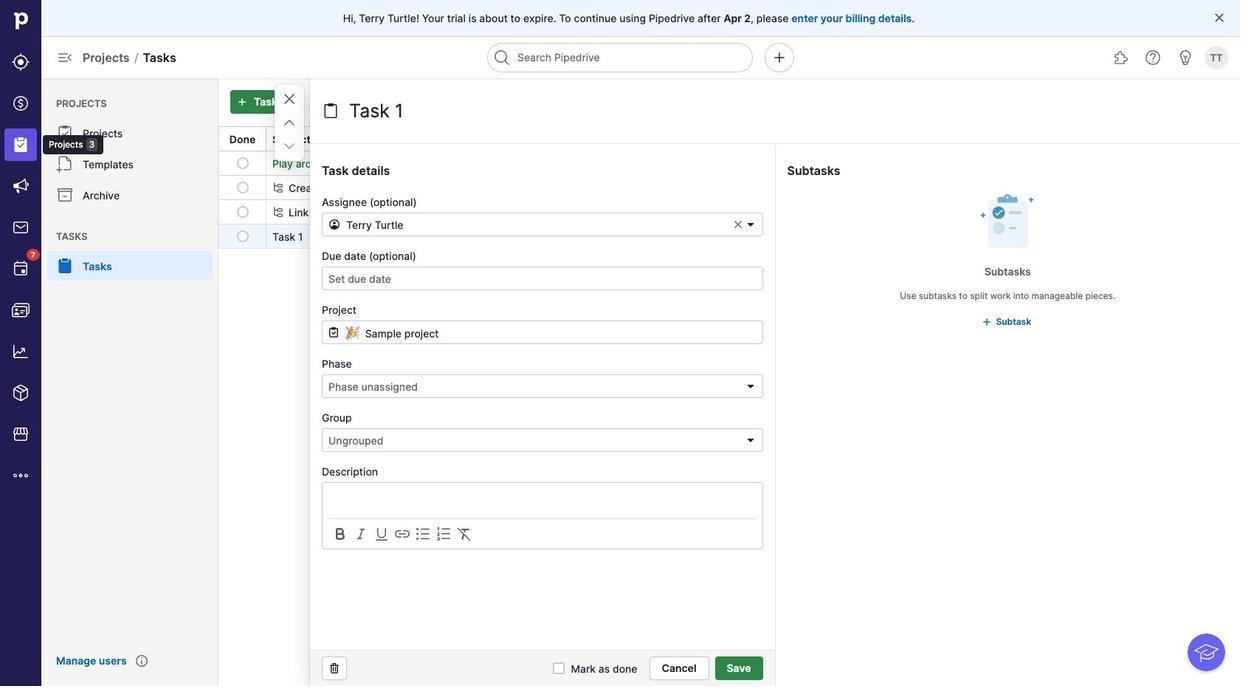 Task type: describe. For each thing, give the bounding box(es) containing it.
2 row from the top
[[219, 175, 1240, 199]]

5 color secondary image from the left
[[414, 525, 432, 543]]

2 color undefined image from the top
[[56, 257, 74, 275]]

3 color secondary image from the left
[[373, 525, 391, 543]]

campaigns image
[[12, 177, 30, 195]]

color secondary image for 3rd row from the bottom of the page
[[273, 182, 284, 193]]

info image
[[136, 655, 147, 667]]

0 vertical spatial color undefined image
[[56, 124, 74, 142]]

4 color secondary image from the left
[[394, 525, 411, 543]]

deals image
[[12, 95, 30, 112]]

knowledge center bot, also known as kc bot is an onboarding assistant that allows you to see the list of onboarding items in one place for quick and easy reference. this improves your in-app experience. image
[[1188, 634, 1226, 671]]

7 color secondary image from the left
[[456, 525, 473, 543]]

color primary inverted image
[[233, 96, 251, 108]]

1 row from the top
[[219, 151, 1240, 175]]

insights image
[[12, 343, 30, 360]]

home image
[[10, 10, 32, 32]]

Task field
[[346, 96, 575, 126]]

2 vertical spatial color undefined image
[[12, 260, 30, 278]]

0 vertical spatial menu item
[[0, 124, 41, 165]]

6 color secondary image from the left
[[435, 525, 453, 543]]

4 row from the top
[[219, 224, 1240, 248]]



Task type: locate. For each thing, give the bounding box(es) containing it.
leads image
[[12, 53, 30, 71]]

quick add image
[[771, 49, 789, 66]]

color secondary image
[[273, 182, 284, 193], [273, 206, 284, 218]]

quick help image
[[1145, 49, 1162, 66]]

1 vertical spatial menu item
[[41, 251, 219, 281]]

1 vertical spatial color undefined image
[[56, 257, 74, 275]]

3 row from the top
[[219, 199, 1240, 224]]

marketplace image
[[12, 425, 30, 443]]

row
[[219, 151, 1240, 175], [219, 175, 1240, 199], [219, 199, 1240, 224], [219, 224, 1240, 248]]

1 color undefined image from the top
[[56, 186, 74, 204]]

0 vertical spatial color secondary image
[[273, 182, 284, 193]]

Search Pipedrive field
[[487, 43, 753, 72]]

color undefined image
[[56, 124, 74, 142], [56, 155, 74, 173], [12, 260, 30, 278]]

1 color secondary image from the top
[[273, 182, 284, 193]]

color secondary image for second row from the bottom of the page
[[273, 206, 284, 218]]

color secondary image
[[332, 525, 349, 543], [352, 525, 370, 543], [373, 525, 391, 543], [394, 525, 411, 543], [414, 525, 432, 543], [435, 525, 453, 543], [456, 525, 473, 543]]

sales assistant image
[[1177, 49, 1195, 66]]

None text field
[[322, 321, 763, 344]]

color undefined image
[[56, 186, 74, 204], [56, 257, 74, 275]]

0 vertical spatial color undefined image
[[56, 186, 74, 204]]

grid
[[219, 126, 1241, 249]]

1 color secondary image from the left
[[332, 525, 349, 543]]

products image
[[12, 384, 30, 402]]

sales inbox image
[[12, 219, 30, 236]]

Set due date text field
[[322, 267, 763, 290]]

2 color secondary image from the left
[[352, 525, 370, 543]]

menu
[[0, 0, 104, 686], [41, 78, 219, 686]]

2 color secondary image from the top
[[273, 206, 284, 218]]

projects image
[[12, 136, 30, 154]]

1 vertical spatial color secondary image
[[273, 206, 284, 218]]

1 vertical spatial color undefined image
[[56, 155, 74, 173]]

color primary image
[[1214, 12, 1226, 24], [322, 102, 340, 120], [281, 114, 298, 131], [839, 133, 851, 145], [329, 219, 340, 230], [745, 219, 757, 230], [733, 219, 743, 230], [237, 230, 249, 242], [745, 434, 757, 446]]

color primary image
[[281, 90, 298, 108], [281, 137, 298, 155], [237, 157, 249, 169], [237, 182, 249, 193], [237, 206, 249, 218], [328, 326, 340, 338], [745, 380, 757, 392], [326, 662, 343, 674], [553, 662, 565, 674]]

contacts image
[[12, 301, 30, 319]]

color link image
[[982, 316, 994, 328]]

None field
[[322, 213, 763, 236], [322, 321, 763, 344], [322, 374, 763, 398], [322, 428, 763, 452], [322, 213, 763, 236], [322, 321, 763, 344], [322, 374, 763, 398], [322, 428, 763, 452]]

menu toggle image
[[56, 49, 74, 66]]

more image
[[12, 467, 30, 484]]

menu item
[[0, 124, 41, 165], [41, 251, 219, 281]]



Task type: vqa. For each thing, say whether or not it's contained in the screenshot.
Info icon
yes



